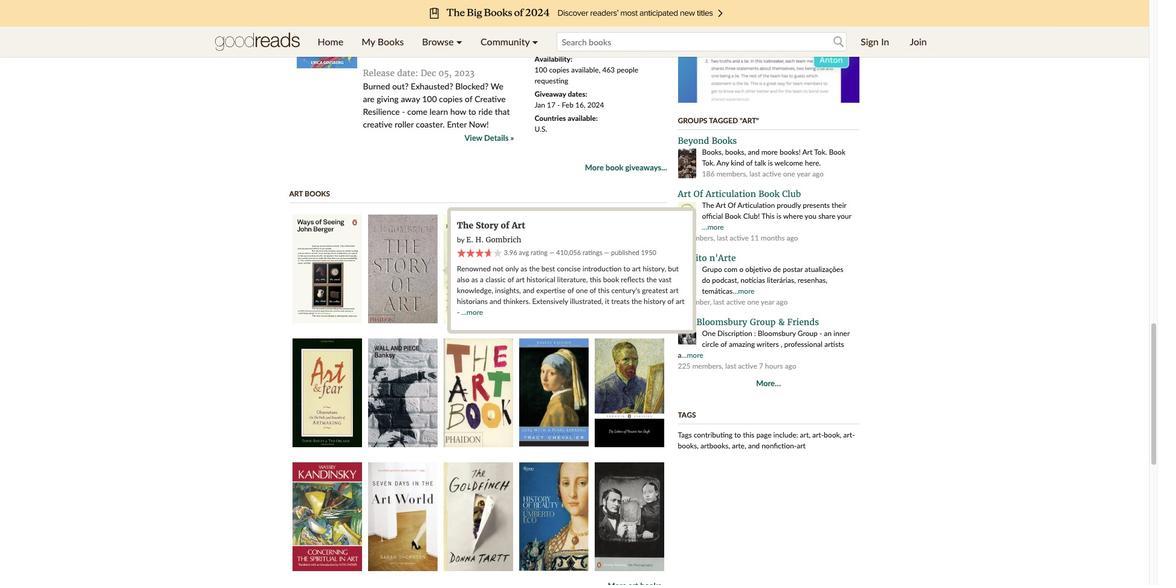 Task type: describe. For each thing, give the bounding box(es) containing it.
the for art
[[702, 201, 714, 210]]

,
[[781, 340, 783, 349]]

ago inside the books, books, and more books! art tok. book tok. any kind of talk is welcome here. 186 members,       last active one year ago
[[813, 169, 824, 178]]

requesting
[[535, 76, 568, 85]]

the artist's way: a spiritual path to higher creativity image
[[595, 215, 664, 324]]

o
[[740, 265, 744, 274]]

more
[[762, 148, 778, 157]]

browse ▾
[[422, 36, 463, 47]]

of up 'illustrated,' at the bottom
[[590, 286, 596, 295]]

active inside the books, books, and more books! art tok. book tok. any kind of talk is welcome here. 186 members,       last active one year ago
[[763, 169, 782, 178]]

seven days in the art world image
[[368, 463, 437, 572]]

the for story
[[457, 220, 474, 231]]

exhausted?
[[411, 81, 453, 92]]

direito n'arte link
[[678, 253, 736, 264]]

group inside one discription : bloomsbury group - an inner circle of amazing writers , professional artists a
[[798, 329, 818, 338]]

resilience
[[363, 107, 400, 117]]

0 vertical spatial by
[[363, 10, 375, 22]]

story
[[476, 220, 499, 231]]

postar
[[783, 265, 803, 274]]

11
[[751, 233, 759, 242]]

notícias
[[741, 276, 765, 285]]

beyond books
[[678, 135, 737, 146]]

of inside "the art of articulation proudly presents their official book club! this is where you share your …more 8 members,       last active 11 months ago"
[[728, 201, 736, 210]]

where
[[783, 212, 803, 221]]

tags for tags contributing to this page include: art, art-book, art- books, artbooks, arte, and nonfiction-art
[[678, 430, 692, 440]]

1 horizontal spatial as
[[521, 264, 527, 273]]

blocked?
[[455, 81, 489, 92]]

illustrated,
[[570, 297, 603, 306]]

writers
[[757, 340, 779, 349]]

my books
[[362, 36, 404, 47]]

to inside release           date: dec 05, 2023 burned out? exhausted? blocked? we are giving away 100 copies of creative resilience - come learn how to ride that creative roller coaster. enter now! view details »
[[469, 107, 476, 117]]

grupo
[[702, 265, 722, 274]]

2024
[[587, 100, 604, 109]]

advertisement element
[[678, 0, 859, 103]]

year inside …more 1 member,       last active one year ago
[[761, 297, 775, 307]]

one
[[702, 329, 716, 338]]

giveaways...
[[625, 163, 667, 173]]

this
[[762, 212, 775, 221]]

a inside one discription : bloomsbury group - an inner circle of amazing writers , professional artists a
[[678, 351, 682, 360]]

out?
[[392, 81, 409, 92]]

page
[[757, 430, 772, 440]]

17
[[547, 100, 556, 109]]

introduction
[[583, 264, 622, 273]]

history,
[[643, 264, 666, 273]]

2 giveaway from the top
[[535, 89, 566, 99]]

books for my books
[[378, 36, 404, 47]]

expertise
[[536, 286, 566, 295]]

copies inside release           date: dec 05, 2023 burned out? exhausted? blocked? we are giving away 100 copies of creative resilience - come learn how to ride that creative roller coaster. enter now! view details »
[[439, 94, 463, 104]]

official
[[702, 212, 723, 221]]

vast
[[659, 275, 672, 284]]

is inside "the art of articulation proudly presents their official book club! this is where you share your …more 8 members,       last active 11 months ago"
[[777, 212, 782, 221]]

art inside the 'the story of art by e. h. gombrich'
[[512, 220, 525, 231]]

a inside renowned not only as the best concise introduction to art history, but also as a classic of art historical literature, this book reflects the vast knowledge, insights, and expertise of one of this century's greatest art historians and thinkers. extensively illustrated, it treats the history of art -
[[480, 275, 484, 284]]

view
[[465, 133, 482, 143]]

that
[[495, 107, 510, 117]]

literárias,
[[767, 276, 796, 285]]

available:
[[568, 114, 598, 123]]

literature,
[[557, 275, 588, 284]]

hours
[[765, 362, 783, 371]]

art inside "the art of articulation proudly presents their official book club! this is where you share your …more 8 members,       last active 11 months ago"
[[716, 201, 726, 210]]

art of articulation book club image
[[678, 202, 696, 220]]

also
[[457, 275, 470, 284]]

browse
[[422, 36, 454, 47]]

release           date: dec 05, 2023 burned out? exhausted? blocked? we are giving away 100 copies of creative resilience - come learn how to ride that creative roller coaster. enter now! view details »
[[363, 68, 514, 143]]

direito
[[678, 253, 707, 264]]

active inside …more 225 members,       last active 7 hours ago
[[738, 362, 757, 371]]

groups tagged "art"
[[678, 116, 759, 125]]

ago inside "the art of articulation proudly presents their official book club! this is where you share your …more 8 members,       last active 11 months ago"
[[787, 233, 798, 242]]

…more 1 member,       last active one year ago
[[678, 287, 788, 307]]

this inside tags contributing to this page include: art, art-book, art- books, artbooks, arte, and nonfiction-art
[[743, 430, 755, 440]]

an
[[824, 329, 832, 338]]

author)
[[363, 37, 401, 49]]

giveaway ends in: 18 days and 11:41:06 availability: 100 copies available,         463 people requesting giveaway dates: jan 17         - feb 16, 2024 countries available: u.s.
[[535, 30, 639, 134]]

e.
[[466, 235, 473, 244]]

my
[[362, 36, 375, 47]]

active inside "the art of articulation proudly presents their official book club! this is where you share your …more 8 members,       last active 11 months ago"
[[730, 233, 749, 242]]

463
[[602, 65, 615, 74]]

the letters of vincent van gogh image
[[595, 339, 664, 448]]

1 horizontal spatial tok.
[[814, 148, 827, 157]]

ends
[[568, 30, 583, 39]]

is inside the books, books, and more books! art tok. book tok. any kind of talk is welcome here. 186 members,       last active one year ago
[[768, 158, 773, 167]]

0 vertical spatial the
[[529, 264, 540, 273]]

one inside …more 1 member,       last active one year ago
[[747, 297, 759, 307]]

concerning the spiritual in art image
[[292, 463, 362, 572]]

...more
[[462, 308, 483, 317]]

their
[[832, 201, 847, 210]]

100 inside giveaway ends in: 18 days and 11:41:06 availability: 100 copies available,         463 people requesting giveaway dates: jan 17         - feb 16, 2024 countries available: u.s.
[[535, 65, 547, 74]]

one inside renowned not only as the best concise introduction to art history, but also as a classic of art historical literature, this book reflects the vast knowledge, insights, and expertise of one of this century's greatest art historians and thinkers. extensively illustrated, it treats the history of art -
[[576, 286, 588, 295]]

the goldfinch image
[[443, 463, 513, 572]]

18
[[535, 41, 543, 50]]

2 — from the left
[[604, 248, 610, 256]]

details
[[484, 133, 509, 143]]

artists
[[825, 340, 844, 349]]

beyond books image
[[678, 149, 696, 179]]

renowned not only as the best concise introduction to art history, but also as a classic of art historical literature, this book reflects the vast knowledge, insights, and expertise of one of this century's greatest art historians and thinkers. extensively illustrated, it treats the history of art -
[[457, 264, 685, 317]]

resenhas,
[[798, 276, 828, 285]]

circle
[[702, 340, 719, 349]]

sign
[[861, 36, 879, 47]]

reflects
[[621, 275, 645, 284]]

— published 1950
[[603, 248, 657, 256]]

inner
[[834, 329, 850, 338]]

…more link for articulation
[[702, 222, 724, 232]]

erica
[[363, 24, 387, 36]]

more…
[[756, 378, 781, 388]]

dates:
[[568, 89, 587, 99]]

release
[[363, 68, 395, 79]]

we
[[491, 81, 504, 92]]

by inside the 'the story of art by e. h. gombrich'
[[457, 235, 465, 244]]

historians
[[457, 297, 488, 306]]

members, inside the books, books, and more books! art tok. book tok. any kind of talk is welcome here. 186 members,       last active one year ago
[[717, 169, 748, 178]]

community ▾
[[481, 36, 538, 47]]

members, inside "the art of articulation proudly presents their official book club! this is where you share your …more 8 members,       last active 11 months ago"
[[684, 233, 715, 242]]

here.
[[805, 158, 821, 167]]

- inside giveaway ends in: 18 days and 11:41:06 availability: 100 copies available,         463 people requesting giveaway dates: jan 17         - feb 16, 2024 countries available: u.s.
[[557, 100, 560, 109]]

copies inside giveaway ends in: 18 days and 11:41:06 availability: 100 copies available,         463 people requesting giveaway dates: jan 17         - feb 16, 2024 countries available: u.s.
[[549, 65, 570, 74]]

- inside renowned not only as the best concise introduction to art history, but also as a classic of art historical literature, this book reflects the vast knowledge, insights, and expertise of one of this century's greatest art historians and thinkers. extensively illustrated, it treats the history of art -
[[457, 308, 460, 317]]

»
[[511, 133, 514, 143]]

kindle book image
[[535, 9, 596, 24]]

1 giveaway from the top
[[535, 30, 566, 39]]

proudly
[[777, 201, 801, 210]]

on photography image
[[595, 463, 664, 572]]

and inside giveaway ends in: 18 days and 11:41:06 availability: 100 copies available,         463 people requesting giveaway dates: jan 17         - feb 16, 2024 countries available: u.s.
[[561, 41, 573, 50]]

menu containing home
[[309, 27, 548, 57]]

the story of art link
[[457, 220, 525, 231]]

do
[[702, 276, 710, 285]]

ginsberg
[[390, 24, 434, 36]]

renowned
[[457, 264, 491, 273]]

2 art- from the left
[[844, 430, 855, 440]]

0 horizontal spatial tok.
[[702, 158, 715, 167]]

historical
[[527, 275, 556, 284]]

the bloomsbury group & friends image
[[678, 330, 696, 345]]

are
[[363, 94, 375, 104]]

any
[[717, 158, 729, 167]]

410,056
[[556, 248, 581, 256]]

Search books text field
[[557, 32, 847, 51]]

century's
[[612, 286, 640, 295]]



Task type: vqa. For each thing, say whether or not it's contained in the screenshot.


Task type: locate. For each thing, give the bounding box(es) containing it.
by up the erica at the top of page
[[363, 10, 375, 22]]

insights,
[[495, 286, 521, 295]]

group
[[750, 317, 776, 328], [798, 329, 818, 338]]

coaster.
[[416, 119, 445, 130]]

books, up kind
[[725, 148, 746, 157]]

the art book image
[[443, 339, 513, 448]]

—
[[549, 248, 555, 256], [604, 248, 610, 256]]

0 horizontal spatial one
[[576, 286, 588, 295]]

…more link down notícias
[[733, 287, 755, 296]]

1 art- from the left
[[813, 430, 824, 440]]

▾ right browse
[[456, 36, 463, 47]]

active left 7
[[738, 362, 757, 371]]

1 vertical spatial 100
[[422, 94, 437, 104]]

book
[[606, 163, 624, 173], [603, 275, 619, 284]]

book right the books!
[[829, 148, 846, 157]]

articulation up official
[[706, 189, 756, 200]]

last inside …more 1 member,       last active one year ago
[[714, 297, 725, 307]]

0 vertical spatial one
[[783, 169, 795, 178]]

one
[[783, 169, 795, 178], [576, 286, 588, 295], [747, 297, 759, 307]]

1 vertical spatial books
[[712, 135, 737, 146]]

1 vertical spatial to
[[624, 264, 630, 273]]

art- right the art,
[[813, 430, 824, 440]]

last down talk
[[750, 169, 761, 178]]

copies up how
[[439, 94, 463, 104]]

2023
[[454, 68, 475, 79]]

ago right months
[[787, 233, 798, 242]]

girl with a pearl earring image
[[519, 339, 589, 448]]

members, down kind
[[717, 169, 748, 178]]

is right this
[[777, 212, 782, 221]]

creative resilience by erica ginsberg image
[[297, 0, 357, 68]]

join
[[910, 36, 927, 47]]

…more inside …more 1 member,       last active one year ago
[[733, 287, 755, 296]]

to up arte,
[[735, 430, 741, 440]]

year inside the books, books, and more books! art tok. book tok. any kind of talk is welcome here. 186 members,       last active one year ago
[[797, 169, 811, 178]]

as up knowledge,
[[472, 275, 478, 284]]

100 inside release           date: dec 05, 2023 burned out? exhausted? blocked? we are giving away 100 copies of creative resilience - come learn how to ride that creative roller coaster. enter now! view details »
[[422, 94, 437, 104]]

1 ▾ from the left
[[456, 36, 463, 47]]

of right circle
[[721, 340, 727, 349]]

1 horizontal spatial is
[[777, 212, 782, 221]]

book inside the books, books, and more books! art tok. book tok. any kind of talk is welcome here. 186 members,       last active one year ago
[[829, 148, 846, 157]]

avg
[[519, 248, 529, 256]]

1 horizontal spatial bloomsbury
[[758, 329, 796, 338]]

1 vertical spatial one
[[576, 286, 588, 295]]

0 horizontal spatial to
[[469, 107, 476, 117]]

active left 11
[[730, 233, 749, 242]]

1 horizontal spatial a
[[678, 351, 682, 360]]

…more
[[702, 222, 724, 232], [733, 287, 755, 296], [682, 351, 704, 360]]

:
[[754, 329, 756, 338]]

0 vertical spatial members,
[[717, 169, 748, 178]]

1 vertical spatial …more
[[733, 287, 755, 296]]

of down "blocked?"
[[465, 94, 473, 104]]

2 vertical spatial books
[[305, 190, 330, 199]]

1 vertical spatial book
[[759, 189, 780, 200]]

2 horizontal spatial the
[[647, 275, 657, 284]]

of down art of articulation book club link in the right top of the page
[[728, 201, 736, 210]]

art and fear: observations on the perils (and rewards) of artmaking image
[[292, 339, 362, 448]]

thinkers.
[[503, 297, 531, 306]]

- up roller
[[402, 107, 405, 117]]

by left e.
[[457, 235, 465, 244]]

how
[[450, 107, 466, 117]]

▾ for community ▾
[[532, 36, 538, 47]]

nonfiction-
[[762, 441, 797, 450]]

to inside renowned not only as the best concise introduction to art history, but also as a classic of art historical literature, this book reflects the vast knowledge, insights, and expertise of one of this century's greatest art historians and thinkers. extensively illustrated, it treats the history of art -
[[624, 264, 630, 273]]

ago down here.
[[813, 169, 824, 178]]

of inside one discription : bloomsbury group - an inner circle of amazing writers , professional artists a
[[721, 340, 727, 349]]

bloomsbury up one
[[697, 317, 747, 328]]

as
[[521, 264, 527, 273], [472, 275, 478, 284]]

2 vertical spatial the
[[632, 297, 642, 306]]

and down insights,
[[490, 297, 501, 306]]

ratings
[[583, 248, 603, 256]]

a up 225
[[678, 351, 682, 360]]

and down ends
[[561, 41, 573, 50]]

is right talk
[[768, 158, 773, 167]]

active down talk
[[763, 169, 782, 178]]

last inside "the art of articulation proudly presents their official book club! this is where you share your …more 8 members,       last active 11 months ago"
[[717, 233, 728, 242]]

1 vertical spatial of
[[728, 201, 736, 210]]

the up historical
[[529, 264, 540, 273]]

of
[[465, 94, 473, 104], [746, 158, 753, 167], [501, 220, 510, 231], [508, 275, 514, 284], [568, 286, 574, 295], [590, 286, 596, 295], [668, 297, 674, 306], [721, 340, 727, 349]]

1 vertical spatial is
[[777, 212, 782, 221]]

- left the ...more
[[457, 308, 460, 317]]

0 horizontal spatial 100
[[422, 94, 437, 104]]

kind
[[731, 158, 745, 167]]

the most anticipated books of 2024 image
[[91, 0, 1058, 27]]

direito n'arte image
[[678, 266, 696, 284]]

- inside release           date: dec 05, 2023 burned out? exhausted? blocked? we are giving away 100 copies of creative resilience - come learn how to ride that creative roller coaster. enter now! view details »
[[402, 107, 405, 117]]

1 vertical spatial the
[[457, 220, 474, 231]]

of inside the 'the story of art by e. h. gombrich'
[[501, 220, 510, 231]]

grupo com o objetivo de postar atualizações do podcast, notícias literárias, resenhas, temáticas
[[702, 265, 844, 296]]

…more link for group
[[682, 351, 704, 360]]

art right history
[[676, 297, 685, 306]]

0 horizontal spatial is
[[768, 158, 773, 167]]

home
[[318, 36, 344, 47]]

1 vertical spatial group
[[798, 329, 818, 338]]

2 horizontal spatial one
[[783, 169, 795, 178]]

book up this
[[759, 189, 780, 200]]

com
[[724, 265, 738, 274]]

tags contributing to this page include: art, art-book, art- books, artbooks, arte, and nonfiction-art
[[678, 430, 855, 450]]

1 vertical spatial bloomsbury
[[758, 329, 796, 338]]

1 horizontal spatial year
[[797, 169, 811, 178]]

year down grupo com o objetivo de postar atualizações do podcast, notícias literárias, resenhas, temáticas
[[761, 297, 775, 307]]

0 horizontal spatial books
[[305, 190, 330, 199]]

away
[[401, 94, 420, 104]]

art- right 'book,' on the bottom right of the page
[[844, 430, 855, 440]]

books for beyond books
[[712, 135, 737, 146]]

…more inside "the art of articulation proudly presents their official book club! this is where you share your …more 8 members,       last active 11 months ago"
[[702, 222, 724, 232]]

0 vertical spatial …more
[[702, 222, 724, 232]]

1 horizontal spatial ▾
[[532, 36, 538, 47]]

0 vertical spatial books,
[[725, 148, 746, 157]]

1 tags from the top
[[678, 411, 696, 420]]

contributing
[[694, 430, 733, 440]]

direito n'arte
[[678, 253, 736, 264]]

0 horizontal spatial book
[[725, 212, 742, 221]]

the bloomsbury group & friends link
[[678, 317, 819, 328]]

tok. up here.
[[814, 148, 827, 157]]

bloomsbury
[[697, 317, 747, 328], [758, 329, 796, 338]]

copies down the availability:
[[549, 65, 570, 74]]

...more link
[[462, 308, 483, 317]]

the inside the 'the story of art by e. h. gombrich'
[[457, 220, 474, 231]]

tok. up 186
[[702, 158, 715, 167]]

your
[[837, 212, 852, 221]]

tags for tags
[[678, 411, 696, 420]]

of inside release           date: dec 05, 2023 burned out? exhausted? blocked? we are giving away 100 copies of creative resilience - come learn how to ride that creative roller coaster. enter now! view details »
[[465, 94, 473, 104]]

ago right hours
[[785, 362, 797, 371]]

the new drawing on the right side of the brain image
[[443, 215, 513, 324]]

the up the bloomsbury group & friends image at the right
[[678, 317, 694, 328]]

articulation inside "the art of articulation proudly presents their official book club! this is where you share your …more 8 members,       last active 11 months ago"
[[738, 201, 775, 210]]

0 vertical spatial 100
[[535, 65, 547, 74]]

(goodreads
[[437, 24, 492, 36]]

1 horizontal spatial one
[[747, 297, 759, 307]]

art inside the books, books, and more books! art tok. book tok. any kind of talk is welcome here. 186 members,       last active one year ago
[[803, 148, 813, 157]]

of left 1
[[668, 297, 674, 306]]

of down literature,
[[568, 286, 574, 295]]

0 vertical spatial to
[[469, 107, 476, 117]]

…more 225 members,       last active 7 hours ago
[[678, 351, 797, 371]]

to left ride
[[469, 107, 476, 117]]

…more down official
[[702, 222, 724, 232]]

2 vertical spatial book
[[725, 212, 742, 221]]

members, inside …more 225 members,       last active 7 hours ago
[[693, 362, 724, 371]]

rating
[[531, 248, 548, 256]]

- left the an
[[820, 329, 822, 338]]

7
[[759, 362, 763, 371]]

of up gombrich
[[501, 220, 510, 231]]

2 vertical spatial …more link
[[682, 351, 704, 360]]

months
[[761, 233, 785, 242]]

share
[[819, 212, 836, 221]]

books, inside tags contributing to this page include: art, art-book, art- books, artbooks, arte, and nonfiction-art
[[678, 441, 699, 450]]

1 horizontal spatial to
[[624, 264, 630, 273]]

and up thinkers.
[[523, 286, 535, 295]]

0 vertical spatial books
[[378, 36, 404, 47]]

0 horizontal spatial year
[[761, 297, 775, 307]]

availability:
[[535, 54, 573, 63]]

art up reflects
[[632, 264, 641, 273]]

sign in link
[[852, 27, 899, 57]]

include:
[[774, 430, 798, 440]]

0 vertical spatial a
[[480, 275, 484, 284]]

the up e.
[[457, 220, 474, 231]]

1 vertical spatial members,
[[684, 233, 715, 242]]

group up professional
[[798, 329, 818, 338]]

(goodreads author)
[[363, 24, 492, 49]]

tags
[[678, 411, 696, 420], [678, 430, 692, 440]]

but
[[668, 264, 679, 273]]

menu
[[309, 27, 548, 57]]

0 vertical spatial group
[[750, 317, 776, 328]]

1 vertical spatial the
[[647, 275, 657, 284]]

▾ left days
[[532, 36, 538, 47]]

ago up & in the right of the page
[[777, 297, 788, 307]]

members, down circle
[[693, 362, 724, 371]]

1 horizontal spatial books,
[[725, 148, 746, 157]]

— right 'ratings'
[[604, 248, 610, 256]]

Search for books to add to your shelves search field
[[557, 32, 847, 51]]

1 horizontal spatial copies
[[549, 65, 570, 74]]

0 vertical spatial the
[[702, 201, 714, 210]]

0 horizontal spatial by
[[363, 10, 375, 22]]

ways of seeing image
[[292, 215, 362, 324]]

1 vertical spatial articulation
[[738, 201, 775, 210]]

ago
[[813, 169, 824, 178], [787, 233, 798, 242], [777, 297, 788, 307], [785, 362, 797, 371]]

published
[[611, 248, 639, 256]]

0 horizontal spatial art-
[[813, 430, 824, 440]]

art up 1
[[670, 286, 679, 295]]

bloomsbury inside one discription : bloomsbury group - an inner circle of amazing writers , professional artists a
[[758, 329, 796, 338]]

2 vertical spatial this
[[743, 430, 755, 440]]

0 horizontal spatial the
[[529, 264, 540, 273]]

0 vertical spatial …more link
[[702, 222, 724, 232]]

steal like an artist: 10 things nobody told you about being creative image
[[519, 215, 589, 324]]

articulation up club!
[[738, 201, 775, 210]]

to inside tags contributing to this page include: art, art-book, art- books, artbooks, arte, and nonfiction-art
[[735, 430, 741, 440]]

art inside tags contributing to this page include: art, art-book, art- books, artbooks, arte, and nonfiction-art
[[797, 441, 806, 450]]

community
[[481, 36, 530, 47]]

1 vertical spatial as
[[472, 275, 478, 284]]

1 vertical spatial book
[[603, 275, 619, 284]]

2 horizontal spatial to
[[735, 430, 741, 440]]

book inside "the art of articulation proudly presents their official book club! this is where you share your …more 8 members,       last active 11 months ago"
[[725, 212, 742, 221]]

by
[[363, 10, 375, 22], [457, 235, 465, 244]]

2 vertical spatial members,
[[693, 362, 724, 371]]

1 horizontal spatial book
[[759, 189, 780, 200]]

year
[[797, 169, 811, 178], [761, 297, 775, 307]]

of down only in the left of the page
[[508, 275, 514, 284]]

225
[[678, 362, 691, 371]]

only
[[505, 264, 519, 273]]

…more up 225
[[682, 351, 704, 360]]

2 vertical spatial the
[[678, 317, 694, 328]]

05,
[[439, 68, 452, 79]]

as right only in the left of the page
[[521, 264, 527, 273]]

countries
[[535, 114, 566, 123]]

…more for n'arte
[[733, 287, 755, 296]]

3.96
[[504, 248, 517, 256]]

1 vertical spatial year
[[761, 297, 775, 307]]

objetivo
[[746, 265, 771, 274]]

…more down notícias
[[733, 287, 755, 296]]

0 vertical spatial articulation
[[706, 189, 756, 200]]

club!
[[744, 212, 760, 221]]

…more for bloomsbury
[[682, 351, 704, 360]]

one discription : bloomsbury group - an inner circle of amazing writers , professional artists a
[[678, 329, 850, 360]]

to up reflects
[[624, 264, 630, 273]]

knowledge,
[[457, 286, 493, 295]]

1 horizontal spatial of
[[728, 201, 736, 210]]

2 horizontal spatial the
[[702, 201, 714, 210]]

feb
[[562, 100, 574, 109]]

0 vertical spatial is
[[768, 158, 773, 167]]

one up 'illustrated,' at the bottom
[[576, 286, 588, 295]]

sign in
[[861, 36, 889, 47]]

art,
[[800, 430, 811, 440]]

1 horizontal spatial by
[[457, 235, 465, 244]]

art down only in the left of the page
[[516, 275, 525, 284]]

▾ inside dropdown button
[[456, 36, 463, 47]]

of left talk
[[746, 158, 753, 167]]

0 vertical spatial tok.
[[814, 148, 827, 157]]

this down introduction
[[590, 275, 601, 284]]

arte,
[[732, 441, 746, 450]]

learn
[[430, 107, 448, 117]]

2 tags from the top
[[678, 430, 692, 440]]

last up n'arte
[[717, 233, 728, 242]]

the bloomsbury group & friends
[[678, 317, 819, 328]]

0 horizontal spatial —
[[549, 248, 555, 256]]

members, right 8
[[684, 233, 715, 242]]

1 vertical spatial copies
[[439, 94, 463, 104]]

bloomsbury up ,
[[758, 329, 796, 338]]

…more inside …more 225 members,       last active 7 hours ago
[[682, 351, 704, 360]]

2 ▾ from the left
[[532, 36, 538, 47]]

1 horizontal spatial —
[[604, 248, 610, 256]]

0 horizontal spatial books,
[[678, 441, 699, 450]]

books for art books
[[305, 190, 330, 199]]

0 vertical spatial tags
[[678, 411, 696, 420]]

active down temáticas
[[727, 297, 746, 307]]

100
[[535, 65, 547, 74], [422, 94, 437, 104]]

one down welcome on the right top of page
[[783, 169, 795, 178]]

0 vertical spatial book
[[606, 163, 624, 173]]

and inside tags contributing to this page include: art, art-book, art- books, artbooks, arte, and nonfiction-art
[[748, 441, 760, 450]]

one up the bloomsbury group & friends link
[[747, 297, 759, 307]]

1 horizontal spatial the
[[632, 297, 642, 306]]

0 vertical spatial bloomsbury
[[697, 317, 747, 328]]

the
[[529, 264, 540, 273], [647, 275, 657, 284], [632, 297, 642, 306]]

1 vertical spatial …more link
[[733, 287, 755, 296]]

- inside one discription : bloomsbury group - an inner circle of amazing writers , professional artists a
[[820, 329, 822, 338]]

1 vertical spatial books,
[[678, 441, 699, 450]]

last inside …more 225 members,       last active 7 hours ago
[[725, 362, 737, 371]]

1 vertical spatial a
[[678, 351, 682, 360]]

1 horizontal spatial group
[[798, 329, 818, 338]]

last down temáticas
[[714, 297, 725, 307]]

discription
[[718, 329, 753, 338]]

1 vertical spatial tags
[[678, 430, 692, 440]]

100 up "requesting"
[[535, 65, 547, 74]]

ago inside …more 1 member,       last active one year ago
[[777, 297, 788, 307]]

tags left contributing
[[678, 430, 692, 440]]

▾ for browse ▾
[[456, 36, 463, 47]]

0 vertical spatial year
[[797, 169, 811, 178]]

the story of art image
[[368, 215, 437, 324]]

welcome
[[775, 158, 803, 167]]

ago inside …more 225 members,       last active 7 hours ago
[[785, 362, 797, 371]]

the up official
[[702, 201, 714, 210]]

wall and piece image
[[368, 339, 437, 448]]

0 vertical spatial giveaway
[[535, 30, 566, 39]]

1 horizontal spatial books
[[378, 36, 404, 47]]

2 horizontal spatial books
[[712, 135, 737, 146]]

and inside the books, books, and more books! art tok. book tok. any kind of talk is welcome here. 186 members,       last active one year ago
[[748, 148, 760, 157]]

now!
[[469, 119, 489, 130]]

treats
[[611, 297, 630, 306]]

year down here.
[[797, 169, 811, 178]]

and up talk
[[748, 148, 760, 157]]

the down the century's
[[632, 297, 642, 306]]

giveaway up "17"
[[535, 89, 566, 99]]

creative
[[475, 94, 506, 104]]

and down page
[[748, 441, 760, 450]]

1 vertical spatial this
[[598, 286, 610, 295]]

this up it
[[598, 286, 610, 295]]

2 vertical spatial to
[[735, 430, 741, 440]]

▾ inside dropdown button
[[532, 36, 538, 47]]

last inside the books, books, and more books! art tok. book tok. any kind of talk is welcome here. 186 members,       last active one year ago
[[750, 169, 761, 178]]

books, left "artbooks,"
[[678, 441, 699, 450]]

temáticas
[[702, 287, 733, 296]]

1 vertical spatial tok.
[[702, 158, 715, 167]]

dec
[[421, 68, 436, 79]]

art down the art,
[[797, 441, 806, 450]]

— right rating
[[549, 248, 555, 256]]

- right "17"
[[557, 100, 560, 109]]

history of beauty image
[[519, 463, 589, 572]]

tagged
[[709, 116, 738, 125]]

of inside the books, books, and more books! art tok. book tok. any kind of talk is welcome here. 186 members,       last active one year ago
[[746, 158, 753, 167]]

book left club!
[[725, 212, 742, 221]]

of
[[694, 189, 703, 200], [728, 201, 736, 210]]

1 vertical spatial giveaway
[[535, 89, 566, 99]]

this up arte,
[[743, 430, 755, 440]]

2 horizontal spatial book
[[829, 148, 846, 157]]

tags inside tags contributing to this page include: art, art-book, art- books, artbooks, arte, and nonfiction-art
[[678, 430, 692, 440]]

…more link down official
[[702, 222, 724, 232]]

giveaway up days
[[535, 30, 566, 39]]

book inside renowned not only as the best concise introduction to art history, but also as a classic of art historical literature, this book reflects the vast knowledge, insights, and expertise of one of this century's greatest art historians and thinkers. extensively illustrated, it treats the history of art -
[[603, 275, 619, 284]]

16,
[[576, 100, 586, 109]]

186
[[702, 169, 715, 178]]

0 vertical spatial book
[[829, 148, 846, 157]]

0 horizontal spatial bloomsbury
[[697, 317, 747, 328]]

group up : on the bottom right of page
[[750, 317, 776, 328]]

best
[[542, 264, 555, 273]]

0 vertical spatial of
[[694, 189, 703, 200]]

0 vertical spatial this
[[590, 275, 601, 284]]

book right more at the right of the page
[[606, 163, 624, 173]]

1 vertical spatial by
[[457, 235, 465, 244]]

art
[[632, 264, 641, 273], [516, 275, 525, 284], [670, 286, 679, 295], [676, 297, 685, 306], [797, 441, 806, 450]]

0 vertical spatial copies
[[549, 65, 570, 74]]

the down 'history,'
[[647, 275, 657, 284]]

100 down exhausted?
[[422, 94, 437, 104]]

books, inside the books, books, and more books! art tok. book tok. any kind of talk is welcome here. 186 members,       last active one year ago
[[725, 148, 746, 157]]

the story of art by e. h. gombrich
[[457, 220, 525, 244]]

book down introduction
[[603, 275, 619, 284]]

the for bloomsbury
[[678, 317, 694, 328]]

the inside "the art of articulation proudly presents their official book club! this is where you share your …more 8 members,       last active 11 months ago"
[[702, 201, 714, 210]]

ride
[[478, 107, 493, 117]]

1 horizontal spatial 100
[[535, 65, 547, 74]]

last down amazing
[[725, 362, 737, 371]]

1 horizontal spatial art-
[[844, 430, 855, 440]]

1 — from the left
[[549, 248, 555, 256]]

members,
[[717, 169, 748, 178], [684, 233, 715, 242], [693, 362, 724, 371]]

burned
[[363, 81, 390, 92]]

one inside the books, books, and more books! art tok. book tok. any kind of talk is welcome here. 186 members,       last active one year ago
[[783, 169, 795, 178]]

active inside …more 1 member,       last active one year ago
[[727, 297, 746, 307]]

a up knowledge,
[[480, 275, 484, 284]]

of up art of articulation book club image in the top right of the page
[[694, 189, 703, 200]]

…more link up 225
[[682, 351, 704, 360]]

0 horizontal spatial group
[[750, 317, 776, 328]]

tags up contributing
[[678, 411, 696, 420]]



